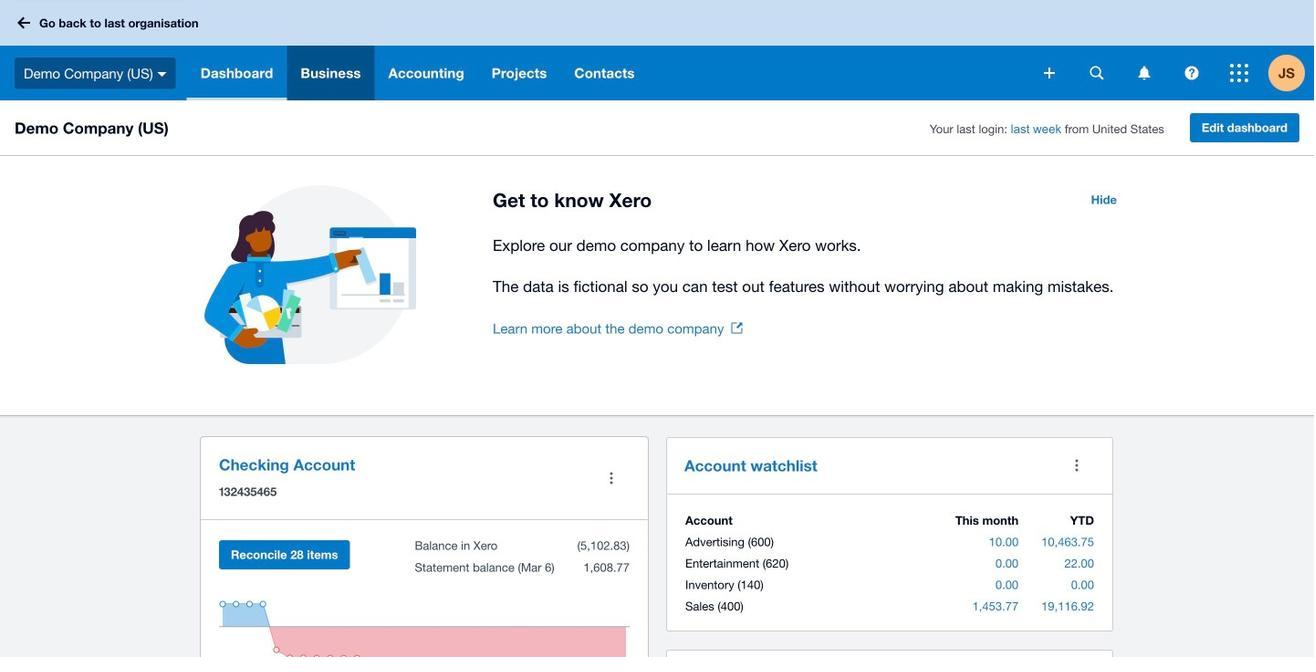 Task type: locate. For each thing, give the bounding box(es) containing it.
intro banner body element
[[493, 233, 1128, 299]]

banner
[[0, 0, 1315, 100]]

1 vertical spatial svg image
[[1090, 66, 1104, 80]]

svg image
[[1231, 64, 1249, 82], [1139, 66, 1151, 80], [1185, 66, 1199, 80], [1044, 68, 1055, 79], [158, 72, 167, 76]]

1 horizontal spatial svg image
[[1090, 66, 1104, 80]]

0 vertical spatial svg image
[[17, 17, 30, 29]]

0 horizontal spatial svg image
[[17, 17, 30, 29]]

svg image
[[17, 17, 30, 29], [1090, 66, 1104, 80]]



Task type: vqa. For each thing, say whether or not it's contained in the screenshot.
"text box"
no



Task type: describe. For each thing, give the bounding box(es) containing it.
manage menu toggle image
[[593, 460, 630, 497]]



